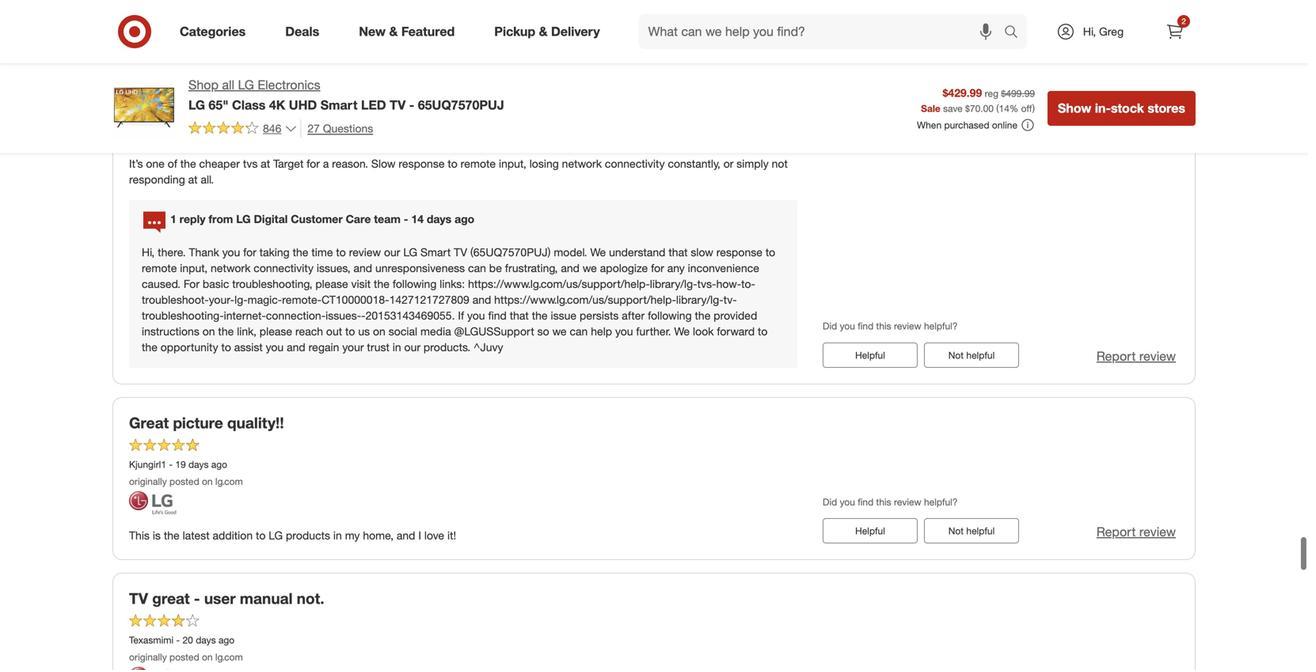 Task type: describe. For each thing, give the bounding box(es) containing it.
a for collected
[[313, 23, 319, 37]]

love
[[424, 529, 444, 543]]

posted for 19
[[170, 476, 199, 488]]

a for really
[[172, 71, 178, 83]]

not for 2nd not helpful button from the top
[[949, 350, 964, 361]]

input, inside hi, there. thank you for taking the time to review our lg smart tv (65uq7570puj) model. we understand that slow response to remote input, network connectivity issues, and unresponsiveness can be frustrating, and we apologize for any inconvenience caused. for basic troubleshooting, please visit the following links: https://www.lg.com/us/support/help-library/lg-tvs-how-to- troubleshoot-your-lg-magic-remote-ct10000018-1427121727809 and https://www.lg.com/us/support/help-library/lg-tv- troubleshooting-internet-connection-issues--20153143469055. if you find that the issue persists after following the provided instructions on the link, please reach out to us on social media @lgussupport so we can help you further. we look forward to the opportunity to assist you and regain your trust in our products. ^juvy
[[180, 261, 208, 275]]

helpful for helpful button related to 1st not helpful button from the bottom of the page
[[855, 525, 885, 537]]

greg
[[1099, 25, 1124, 38]]

real time & really impressive never miss a moment with real-time updates from your favorite teams and most important matches.
[[118, 50, 571, 83]]

ago down it's one of the cheaper tvs at target for a reason. slow response to remote input, losing network connectivity constantly, or simply not responding at all.
[[455, 212, 475, 226]]

2 helpful? from the top
[[924, 496, 958, 508]]

846
[[263, 121, 281, 135]]

the right visit
[[374, 277, 390, 291]]

response inside it's one of the cheaper tvs at target for a reason. slow response to remote input, losing network connectivity constantly, or simply not responding at all.
[[399, 157, 445, 171]]

$499.99
[[1001, 87, 1035, 99]]

2 report from the top
[[1097, 349, 1136, 364]]

help
[[591, 325, 612, 338]]

this is the latest addition to lg products in my home, and i love it!
[[129, 529, 456, 543]]

to inside it's one of the cheaper tvs at target for a reason. slow response to remote input, losing network connectivity constantly, or simply not responding at all.
[[448, 157, 458, 171]]

miss
[[148, 71, 169, 83]]

1 vertical spatial from
[[209, 212, 233, 226]]

for right nice
[[446, 23, 459, 37]]

media
[[421, 325, 451, 338]]

tv inside hi, there. thank you for taking the time to review our lg smart tv (65uq7570puj) model. we understand that slow response to remote input, network connectivity issues, and unresponsiveness can be frustrating, and we apologize for any inconvenience caused. for basic troubleshooting, please visit the following links: https://www.lg.com/us/support/help-library/lg-tvs-how-to- troubleshoot-your-lg-magic-remote-ct10000018-1427121727809 and https://www.lg.com/us/support/help-library/lg-tv- troubleshooting-internet-connection-issues--20153143469055. if you find that the issue persists after following the provided instructions on the link, please reach out to us on social media @lgussupport so we can help you further. we look forward to the opportunity to assist you and regain your trust in our products. ^juvy
[[454, 245, 467, 259]]

65uq7570puj
[[418, 97, 504, 113]]

the left link,
[[218, 325, 234, 338]]

3 report from the top
[[1097, 525, 1136, 540]]

shop all lg electronics lg 65" class 4k uhd smart led tv - 65uq7570puj
[[188, 77, 504, 113]]

tv right nice
[[430, 23, 443, 37]]

0 horizontal spatial we
[[553, 325, 567, 338]]

& for new
[[389, 24, 398, 39]]

favorite
[[371, 71, 405, 83]]

[this review was collected as part of a promotion.] very nice tv for the price. excellent picture quality
[[129, 23, 630, 37]]

price.
[[481, 23, 509, 37]]

all
[[222, 77, 234, 93]]

forward
[[717, 325, 755, 338]]

reg
[[985, 87, 999, 99]]

in inside hi, there. thank you for taking the time to review our lg smart tv (65uq7570puj) model. we understand that slow response to remote input, network connectivity issues, and unresponsiveness can be frustrating, and we apologize for any inconvenience caused. for basic troubleshooting, please visit the following links: https://www.lg.com/us/support/help-library/lg-tvs-how-to- troubleshoot-your-lg-magic-remote-ct10000018-1427121727809 and https://www.lg.com/us/support/help-library/lg-tv- troubleshooting-internet-connection-issues--20153143469055. if you find that the issue persists after following the provided instructions on the link, please reach out to us on social media @lgussupport so we can help you further. we look forward to the opportunity to assist you and regain your trust in our products. ^juvy
[[393, 340, 401, 354]]

the right the 'taking'
[[293, 245, 308, 259]]

$429.99
[[943, 86, 982, 100]]

look
[[693, 325, 714, 338]]

1 vertical spatial in
[[333, 529, 342, 543]]

collected
[[214, 23, 259, 37]]

basic
[[203, 277, 229, 291]]

3 helpful from the top
[[967, 525, 995, 537]]

the right is
[[164, 529, 180, 543]]

days for texasmimi - 20 days ago
[[196, 635, 216, 647]]

not helpful for 1st not helpful button from the bottom of the page
[[949, 525, 995, 537]]

0 horizontal spatial at
[[188, 173, 198, 186]]

tv down with
[[227, 84, 246, 102]]

tarjyaawinky - 17 days ago , verified purchaser
[[129, 131, 326, 142]]

report review button for 1st not helpful button from the bottom of the page
[[1097, 523, 1176, 542]]

the left price.
[[462, 23, 478, 37]]

1 report review button from the top
[[1097, 17, 1176, 36]]

save
[[943, 102, 963, 114]]

further.
[[636, 325, 671, 338]]

part
[[277, 23, 297, 37]]

days down it's one of the cheaper tvs at target for a reason. slow response to remote input, losing network connectivity constantly, or simply not responding at all.
[[427, 212, 452, 226]]

understand
[[609, 245, 666, 259]]

1 vertical spatial 14
[[411, 212, 424, 226]]

lg down "shop"
[[188, 97, 205, 113]]

4k
[[269, 97, 285, 113]]

kjungirl1 - 19 days ago
[[129, 459, 227, 471]]

verified
[[249, 131, 281, 142]]

response inside hi, there. thank you for taking the time to review our lg smart tv (65uq7570puj) model. we understand that slow response to remote input, network connectivity issues, and unresponsiveness can be frustrating, and we apologize for any inconvenience caused. for basic troubleshooting, please visit the following links: https://www.lg.com/us/support/help-library/lg-tvs-how-to- troubleshoot-your-lg-magic-remote-ct10000018-1427121727809 and https://www.lg.com/us/support/help-library/lg-tv- troubleshooting-internet-connection-issues--20153143469055. if you find that the issue persists after following the provided instructions on the link, please reach out to us on social media @lgussupport so we can help you further. we look forward to the opportunity to assist you and regain your trust in our products. ^juvy
[[717, 245, 763, 259]]

stock
[[1111, 100, 1144, 116]]

your inside hi, there. thank you for taking the time to review our lg smart tv (65uq7570puj) model. we understand that slow response to remote input, network connectivity issues, and unresponsiveness can be frustrating, and we apologize for any inconvenience caused. for basic troubleshooting, please visit the following links: https://www.lg.com/us/support/help-library/lg-tvs-how-to- troubleshoot-your-lg-magic-remote-ct10000018-1427121727809 and https://www.lg.com/us/support/help-library/lg-tv- troubleshooting-internet-connection-issues--20153143469055. if you find that the issue persists after following the provided instructions on the link, please reach out to us on social media @lgussupport so we can help you further. we look forward to the opportunity to assist you and regain your trust in our products. ^juvy
[[342, 340, 364, 354]]

and left "i"
[[397, 529, 415, 543]]

the down the instructions
[[142, 340, 158, 354]]

1 helpful? from the top
[[924, 321, 958, 332]]

- right team
[[404, 212, 408, 226]]

)
[[1033, 102, 1035, 114]]

real-
[[242, 71, 263, 83]]

2 link
[[1158, 14, 1193, 49]]

new & featured
[[359, 24, 455, 39]]

was
[[191, 23, 210, 37]]

tarjyaawinky
[[129, 131, 184, 142]]

thank
[[189, 245, 219, 259]]

tvs
[[243, 157, 258, 171]]

to right "slow"
[[766, 245, 776, 259]]

$429.99 reg $499.99 sale save $ 70.00 ( 14 % off )
[[921, 86, 1035, 114]]

your inside real time & really impressive never miss a moment with real-time updates from your favorite teams and most important matches.
[[348, 71, 368, 83]]

internet-
[[224, 309, 266, 323]]

1 vertical spatial library/lg-
[[676, 293, 724, 307]]

helpful for helpful button corresponding to 2nd not helpful button from the top
[[855, 350, 885, 361]]

to right the forward at right
[[758, 325, 768, 338]]

2
[[1182, 16, 1186, 26]]

lg-
[[235, 293, 248, 307]]

social
[[389, 325, 417, 338]]

digital
[[254, 212, 288, 226]]

and down reach
[[287, 340, 305, 354]]

network inside it's one of the cheaper tvs at target for a reason. slow response to remote input, losing network connectivity constantly, or simply not responding at all.
[[562, 157, 602, 171]]

originally posted on lg.com for 19
[[129, 476, 243, 488]]

out
[[326, 325, 342, 338]]

0 vertical spatial not
[[273, 110, 289, 124]]

lg.com for 19 days ago
[[215, 476, 243, 488]]

0 horizontal spatial our
[[384, 245, 400, 259]]

categories
[[180, 24, 246, 39]]

the up "look"
[[695, 309, 711, 323]]

hi, for hi, greg
[[1083, 25, 1096, 38]]

us
[[358, 325, 370, 338]]

important
[[484, 71, 527, 83]]

- left the 19
[[169, 459, 173, 471]]

assist
[[234, 340, 263, 354]]

1 vertical spatial can
[[570, 325, 588, 338]]

remote inside hi, there. thank you for taking the time to review our lg smart tv (65uq7570puj) model. we understand that slow response to remote input, network connectivity issues, and unresponsiveness can be frustrating, and we apologize for any inconvenience caused. for basic troubleshooting, please visit the following links: https://www.lg.com/us/support/help-library/lg-tvs-how-to- troubleshoot-your-lg-magic-remote-ct10000018-1427121727809 and https://www.lg.com/us/support/help-library/lg-tv- troubleshooting-internet-connection-issues--20153143469055. if you find that the issue persists after following the provided instructions on the link, please reach out to us on social media @lgussupport so we can help you further. we look forward to the opportunity to assist you and regain your trust in our products. ^juvy
[[142, 261, 177, 275]]

0 vertical spatial following
[[393, 277, 437, 291]]

1 vertical spatial we
[[674, 325, 690, 338]]

0 vertical spatial this
[[193, 84, 223, 102]]

- left user
[[194, 590, 200, 608]]

0 vertical spatial library/lg-
[[650, 277, 697, 291]]

delivery
[[551, 24, 600, 39]]

remote inside it's one of the cheaper tvs at target for a reason. slow response to remote input, losing network connectivity constantly, or simply not responding at all.
[[461, 157, 496, 171]]

a inside it's one of the cheaper tvs at target for a reason. slow response to remote input, losing network connectivity constantly, or simply not responding at all.
[[323, 157, 329, 171]]

did for helpful button related to 1st not helpful button from the bottom of the page
[[823, 496, 837, 508]]

connectivity inside hi, there. thank you for taking the time to review our lg smart tv (65uq7570puj) model. we understand that slow response to remote input, network connectivity issues, and unresponsiveness can be frustrating, and we apologize for any inconvenience caused. for basic troubleshooting, please visit the following links: https://www.lg.com/us/support/help-library/lg-tvs-how-to- troubleshoot-your-lg-magic-remote-ct10000018-1427121727809 and https://www.lg.com/us/support/help-library/lg-tv- troubleshooting-internet-connection-issues--20153143469055. if you find that the issue persists after following the provided instructions on the link, please reach out to us on social media @lgussupport so we can help you further. we look forward to the opportunity to assist you and regain your trust in our products. ^juvy
[[254, 261, 314, 275]]

the up so
[[532, 309, 548, 323]]

1 vertical spatial https://www.lg.com/us/support/help-
[[494, 293, 676, 307]]

tvs-
[[697, 277, 716, 291]]

promotion.]
[[322, 23, 378, 37]]

hi, greg
[[1083, 25, 1124, 38]]

visit
[[351, 277, 371, 291]]

find inside hi, there. thank you for taking the time to review our lg smart tv (65uq7570puj) model. we understand that slow response to remote input, network connectivity issues, and unresponsiveness can be frustrating, and we apologize for any inconvenience caused. for basic troubleshooting, please visit the following links: https://www.lg.com/us/support/help-library/lg-tvs-how-to- troubleshoot-your-lg-magic-remote-ct10000018-1427121727809 and https://www.lg.com/us/support/help-library/lg-tv- troubleshooting-internet-connection-issues--20153143469055. if you find that the issue persists after following the provided instructions on the link, please reach out to us on social media @lgussupport so we can help you further. we look forward to the opportunity to assist you and regain your trust in our products. ^juvy
[[488, 309, 507, 323]]

home,
[[363, 529, 394, 543]]

new & featured link
[[346, 14, 475, 49]]

70.00
[[970, 102, 994, 114]]

0 vertical spatial of
[[300, 23, 310, 37]]

1 horizontal spatial at
[[261, 157, 270, 171]]

issues,
[[317, 261, 351, 275]]

of inside it's one of the cheaper tvs at target for a reason. slow response to remote input, losing network connectivity constantly, or simply not responding at all.
[[168, 157, 177, 171]]

show in-stock stores
[[1058, 100, 1186, 116]]

1 vertical spatial this
[[129, 529, 150, 543]]

days for tarjyaawinky - 17 days ago , verified purchaser
[[206, 131, 226, 142]]

provided
[[714, 309, 758, 323]]

- inside shop all lg electronics lg 65" class 4k uhd smart led tv - 65uq7570puj
[[409, 97, 414, 113]]

nice
[[406, 23, 427, 37]]

products.
[[424, 340, 471, 354]]

and inside real time & really impressive never miss a moment with real-time updates from your favorite teams and most important matches.
[[438, 71, 456, 83]]

1 report review from the top
[[1097, 19, 1176, 34]]

troubleshooting,
[[232, 277, 312, 291]]

14 inside the $429.99 reg $499.99 sale save $ 70.00 ( 14 % off )
[[999, 102, 1010, 114]]

great
[[129, 414, 169, 432]]

slow
[[371, 157, 396, 171]]

review inside hi, there. thank you for taking the time to review our lg smart tv (65uq7570puj) model. we understand that slow response to remote input, network connectivity issues, and unresponsiveness can be frustrating, and we apologize for any inconvenience caused. for basic troubleshooting, please visit the following links: https://www.lg.com/us/support/help-library/lg-tvs-how-to- troubleshoot-your-lg-magic-remote-ct10000018-1427121727809 and https://www.lg.com/us/support/help-library/lg-tv- troubleshooting-internet-connection-issues--20153143469055. if you find that the issue persists after following the provided instructions on the link, please reach out to us on social media @lgussupport so we can help you further. we look forward to the opportunity to assist you and regain your trust in our products. ^juvy
[[349, 245, 381, 259]]

instructions
[[142, 325, 199, 338]]

1 not helpful button from the top
[[924, 13, 1019, 38]]

1 horizontal spatial our
[[404, 340, 421, 354]]

user
[[204, 590, 236, 608]]

originally posted on lg.com for 20
[[129, 652, 243, 664]]

- left 17
[[186, 131, 190, 142]]

featured
[[401, 24, 455, 39]]

0 vertical spatial we
[[583, 261, 597, 275]]

pass on this tv
[[129, 84, 246, 102]]

1 horizontal spatial please
[[316, 277, 348, 291]]

lg.com for 20 days ago
[[215, 652, 243, 664]]

input, inside it's one of the cheaper tvs at target for a reason. slow response to remote input, losing network connectivity constantly, or simply not responding at all.
[[499, 157, 527, 171]]

1 not from the top
[[949, 19, 964, 31]]

really
[[203, 50, 245, 66]]

1 vertical spatial please
[[260, 325, 292, 338]]

reply
[[180, 212, 206, 226]]

lg inside hi, there. thank you for taking the time to review our lg smart tv (65uq7570puj) model. we understand that slow response to remote input, network connectivity issues, and unresponsiveness can be frustrating, and we apologize for any inconvenience caused. for basic troubleshooting, please visit the following links: https://www.lg.com/us/support/help-library/lg-tvs-how-to- troubleshoot-your-lg-magic-remote-ct10000018-1427121727809 and https://www.lg.com/us/support/help-library/lg-tv- troubleshooting-internet-connection-issues--20153143469055. if you find that the issue persists after following the provided instructions on the link, please reach out to us on social media @lgussupport so we can help you further. we look forward to the opportunity to assist you and regain your trust in our products. ^juvy
[[403, 245, 417, 259]]

smart inside hi, there. thank you for taking the time to review our lg smart tv (65uq7570puj) model. we understand that slow response to remote input, network connectivity issues, and unresponsiveness can be frustrating, and we apologize for any inconvenience caused. for basic troubleshooting, please visit the following links: https://www.lg.com/us/support/help-library/lg-tvs-how-to- troubleshoot-your-lg-magic-remote-ct10000018-1427121727809 and https://www.lg.com/us/support/help-library/lg-tv- troubleshooting-internet-connection-issues--20153143469055. if you find that the issue persists after following the provided instructions on the link, please reach out to us on social media @lgussupport so we can help you further. we look forward to the opportunity to assist you and regain your trust in our products. ^juvy
[[421, 245, 451, 259]]

show in-stock stores button
[[1048, 91, 1196, 126]]

in-
[[1095, 100, 1111, 116]]

link,
[[237, 325, 257, 338]]

lg right all
[[238, 77, 254, 93]]

moment
[[181, 71, 218, 83]]

links:
[[440, 277, 465, 291]]

cheaper
[[199, 157, 240, 171]]

be
[[489, 261, 502, 275]]

65"
[[209, 97, 229, 113]]

deals
[[285, 24, 319, 39]]

& inside real time & really impressive never miss a moment with real-time updates from your favorite teams and most important matches.
[[189, 50, 199, 66]]

and up visit
[[354, 261, 372, 275]]

customer
[[291, 212, 343, 226]]

on down texasmimi - 20 days ago
[[202, 652, 213, 664]]

the inside it's one of the cheaper tvs at target for a reason. slow response to remote input, losing network connectivity constantly, or simply not responding at all.
[[180, 157, 196, 171]]



Task type: vqa. For each thing, say whether or not it's contained in the screenshot.
$5.00 within the $5.00 - $500.00 Vintage Merry Christmas Target GiftCard
no



Task type: locate. For each thing, give the bounding box(es) containing it.
not right simply
[[772, 157, 788, 171]]

not helpful for 2nd not helpful button from the top
[[949, 350, 995, 361]]

tv up links:
[[454, 245, 467, 259]]

helpful button for 2nd not helpful button from the top
[[823, 343, 918, 368]]

one
[[146, 157, 165, 171]]

0 horizontal spatial we
[[590, 245, 606, 259]]

& right pickup
[[539, 24, 548, 39]]

1 originally posted on lg.com from the top
[[129, 476, 243, 488]]

for
[[184, 277, 200, 291]]

0 horizontal spatial that
[[510, 309, 529, 323]]

1 horizontal spatial time
[[312, 245, 333, 259]]

days for kjungirl1 - 19 days ago
[[189, 459, 209, 471]]

at left all.
[[188, 173, 198, 186]]

ago for texasmimi - 20 days ago
[[219, 635, 235, 647]]

1 vertical spatial time
[[312, 245, 333, 259]]

0 horizontal spatial time
[[263, 71, 282, 83]]

teams
[[408, 71, 436, 83]]

1 vertical spatial network
[[211, 261, 251, 275]]

3 not from the top
[[949, 525, 964, 537]]

hi, inside hi, there. thank you for taking the time to review our lg smart tv (65uq7570puj) model. we understand that slow response to remote input, network connectivity issues, and unresponsiveness can be frustrating, and we apologize for any inconvenience caused. for basic troubleshooting, please visit the following links: https://www.lg.com/us/support/help-library/lg-tvs-how-to- troubleshoot-your-lg-magic-remote-ct10000018-1427121727809 and https://www.lg.com/us/support/help-library/lg-tv- troubleshooting-internet-connection-issues--20153143469055. if you find that the issue persists after following the provided instructions on the link, please reach out to us on social media @lgussupport so we can help you further. we look forward to the opportunity to assist you and regain your trust in our products. ^juvy
[[142, 245, 155, 259]]

a right the part at the left of the page
[[313, 23, 319, 37]]

troubleshooting-
[[142, 309, 224, 323]]

remote-
[[282, 293, 322, 307]]

ago for kjungirl1 - 19 days ago
[[211, 459, 227, 471]]

1 horizontal spatial picture
[[560, 23, 594, 37]]

hi, there. thank you for taking the time to review our lg smart tv (65uq7570puj) model. we understand that slow response to remote input, network connectivity issues, and unresponsiveness can be frustrating, and we apologize for any inconvenience caused. for basic troubleshooting, please visit the following links: https://www.lg.com/us/support/help-library/lg-tvs-how-to- troubleshoot-your-lg-magic-remote-ct10000018-1427121727809 and https://www.lg.com/us/support/help-library/lg-tv- troubleshooting-internet-connection-issues--20153143469055. if you find that the issue persists after following the provided instructions on the link, please reach out to us on social media @lgussupport so we can help you further. we look forward to the opportunity to assist you and regain your trust in our products. ^juvy
[[142, 245, 776, 354]]

impressive
[[249, 50, 324, 66]]

all.
[[201, 173, 214, 186]]

1 vertical spatial hi,
[[142, 245, 155, 259]]

did you find this review helpful? for helpful button related to 1st not helpful button from the bottom of the page
[[823, 496, 958, 508]]

connectivity down the 'taking'
[[254, 261, 314, 275]]

2 originally from the top
[[129, 652, 167, 664]]

to-
[[741, 277, 756, 291]]

1 vertical spatial that
[[510, 309, 529, 323]]

2 not helpful from the top
[[949, 350, 995, 361]]

0 vertical spatial in
[[393, 340, 401, 354]]

0 horizontal spatial this
[[129, 529, 150, 543]]

1 vertical spatial our
[[404, 340, 421, 354]]

2 helpful button from the top
[[823, 519, 918, 544]]

1 vertical spatial lg.com
[[215, 652, 243, 664]]

for left any
[[651, 261, 664, 275]]

network right losing
[[562, 157, 602, 171]]

0 horizontal spatial a
[[172, 71, 178, 83]]

hi, for hi, there. thank you for taking the time to review our lg smart tv (65uq7570puj) model. we understand that slow response to remote input, network connectivity issues, and unresponsiveness can be frustrating, and we apologize for any inconvenience caused. for basic troubleshooting, please visit the following links: https://www.lg.com/us/support/help-library/lg-tvs-how-to- troubleshoot-your-lg-magic-remote-ct10000018-1427121727809 and https://www.lg.com/us/support/help-library/lg-tv- troubleshooting-internet-connection-issues--20153143469055. if you find that the issue persists after following the provided instructions on the link, please reach out to us on social media @lgussupport so we can help you further. we look forward to the opportunity to assist you and regain your trust in our products. ^juvy
[[142, 245, 155, 259]]

1 vertical spatial connectivity
[[254, 261, 314, 275]]

with
[[221, 71, 239, 83]]

show
[[1058, 100, 1092, 116]]

real
[[118, 50, 148, 66]]

please down issues,
[[316, 277, 348, 291]]

helpful
[[967, 19, 995, 31], [967, 350, 995, 361], [967, 525, 995, 537]]

library/lg-
[[650, 277, 697, 291], [676, 293, 724, 307]]

that
[[669, 245, 688, 259], [510, 309, 529, 323]]

1 vertical spatial did
[[823, 496, 837, 508]]

trust
[[367, 340, 390, 354]]

in left my
[[333, 529, 342, 543]]

0 horizontal spatial hi,
[[142, 245, 155, 259]]

ago down would
[[229, 131, 244, 142]]

1 vertical spatial helpful?
[[924, 496, 958, 508]]

0 vertical spatial a
[[313, 23, 319, 37]]

0 horizontal spatial remote
[[142, 261, 177, 275]]

purchaser
[[284, 131, 326, 142]]

27 questions link
[[300, 119, 373, 138]]

0 vertical spatial your
[[348, 71, 368, 83]]

questions
[[323, 121, 373, 135]]

magic-
[[248, 293, 282, 307]]

on up the opportunity
[[203, 325, 215, 338]]

products
[[286, 529, 330, 543]]

a right miss
[[172, 71, 178, 83]]

this down the moment
[[193, 84, 223, 102]]

17
[[193, 131, 203, 142]]

lg left products
[[269, 529, 283, 543]]

2 report review from the top
[[1097, 349, 1176, 364]]

ago right 20
[[219, 635, 235, 647]]

0 vertical spatial please
[[316, 277, 348, 291]]

to right addition
[[256, 529, 266, 543]]

0 vertical spatial not helpful button
[[924, 13, 1019, 38]]

not up "verified"
[[273, 110, 289, 124]]

1 horizontal spatial &
[[389, 24, 398, 39]]

0 horizontal spatial picture
[[173, 414, 223, 432]]

2 posted from the top
[[170, 652, 199, 664]]

your left 'favorite'
[[348, 71, 368, 83]]

0 vertical spatial helpful button
[[823, 343, 918, 368]]

posted down the 19
[[170, 476, 199, 488]]

for inside it's one of the cheaper tvs at target for a reason. slow response to remote input, losing network connectivity constantly, or simply not responding at all.
[[307, 157, 320, 171]]

connectivity left constantly,
[[605, 157, 665, 171]]

constantly,
[[668, 157, 721, 171]]

of
[[300, 23, 310, 37], [168, 157, 177, 171]]

at right tvs
[[261, 157, 270, 171]]

when
[[917, 119, 942, 131]]

0 horizontal spatial from
[[209, 212, 233, 226]]

2 horizontal spatial &
[[539, 24, 548, 39]]

1 vertical spatial input,
[[180, 261, 208, 275]]

0 vertical spatial network
[[562, 157, 602, 171]]

latest
[[183, 529, 210, 543]]

1 did from the top
[[823, 321, 837, 332]]

1 vertical spatial this
[[876, 496, 892, 508]]

1 helpful from the top
[[967, 19, 995, 31]]

matches.
[[529, 71, 571, 83]]

What can we help you find? suggestions appear below search field
[[639, 14, 1008, 49]]

time up issues,
[[312, 245, 333, 259]]

and left most
[[438, 71, 456, 83]]

purchased
[[944, 119, 990, 131]]

time down the impressive
[[263, 71, 282, 83]]

hi, left there.
[[142, 245, 155, 259]]

great picture quality!!
[[129, 414, 284, 432]]

1 vertical spatial posted
[[170, 652, 199, 664]]

ago right the 19
[[211, 459, 227, 471]]

0 vertical spatial this
[[876, 321, 892, 332]]

originally down the texasmimi
[[129, 652, 167, 664]]

tv-
[[724, 293, 737, 307]]

network
[[562, 157, 602, 171], [211, 261, 251, 275]]

originally down kjungirl1
[[129, 476, 167, 488]]

did for helpful button corresponding to 2nd not helpful button from the top
[[823, 321, 837, 332]]

helpful button for 1st not helpful button from the bottom of the page
[[823, 519, 918, 544]]

opportunity
[[161, 340, 218, 354]]

14 right team
[[411, 212, 424, 226]]

on right us
[[373, 325, 386, 338]]

2 report review button from the top
[[1097, 348, 1176, 366]]

remote down 65uq7570puj
[[461, 157, 496, 171]]

1 horizontal spatial a
[[313, 23, 319, 37]]

off
[[1021, 102, 1033, 114]]

not
[[949, 19, 964, 31], [949, 350, 964, 361], [949, 525, 964, 537]]

picture up the 19
[[173, 414, 223, 432]]

1 vertical spatial of
[[168, 157, 177, 171]]

lg.com down texasmimi - 20 days ago
[[215, 652, 243, 664]]

we left "look"
[[674, 325, 690, 338]]

updates
[[285, 71, 322, 83]]

to down 65uq7570puj
[[448, 157, 458, 171]]

posted for 20
[[170, 652, 199, 664]]

& inside pickup & delivery link
[[539, 24, 548, 39]]

we right so
[[553, 325, 567, 338]]

connectivity inside it's one of the cheaper tvs at target for a reason. slow response to remote input, losing network connectivity constantly, or simply not responding at all.
[[605, 157, 665, 171]]

0 vertical spatial originally
[[129, 476, 167, 488]]

0 vertical spatial helpful
[[855, 350, 885, 361]]

very
[[381, 23, 403, 37]]

0 vertical spatial report review
[[1097, 19, 1176, 34]]

0 vertical spatial report review button
[[1097, 17, 1176, 36]]

0 vertical spatial time
[[263, 71, 282, 83]]

2 not from the top
[[949, 350, 964, 361]]

1 vertical spatial remote
[[142, 261, 177, 275]]

originally for kjungirl1
[[129, 476, 167, 488]]

2 vertical spatial a
[[323, 157, 329, 171]]

ago for tarjyaawinky - 17 days ago , verified purchaser
[[229, 131, 244, 142]]

0 horizontal spatial &
[[189, 50, 199, 66]]

our
[[384, 245, 400, 259], [404, 340, 421, 354]]

0 vertical spatial input,
[[499, 157, 527, 171]]

your
[[348, 71, 368, 83], [342, 340, 364, 354]]

from inside real time & really impressive never miss a moment with real-time updates from your favorite teams and most important matches.
[[325, 71, 345, 83]]

1 vertical spatial report review
[[1097, 349, 1176, 364]]

time inside hi, there. thank you for taking the time to review our lg smart tv (65uq7570puj) model. we understand that slow response to remote input, network connectivity issues, and unresponsiveness can be frustrating, and we apologize for any inconvenience caused. for basic troubleshooting, please visit the following links: https://www.lg.com/us/support/help-library/lg-tvs-how-to- troubleshoot-your-lg-magic-remote-ct10000018-1427121727809 and https://www.lg.com/us/support/help-library/lg-tv- troubleshooting-internet-connection-issues--20153143469055. if you find that the issue persists after following the provided instructions on the link, please reach out to us on social media @lgussupport so we can help you further. we look forward to the opportunity to assist you and regain your trust in our products. ^juvy
[[312, 245, 333, 259]]

of right the part at the left of the page
[[300, 23, 310, 37]]

picture left quality
[[560, 23, 594, 37]]

report review for 2nd not helpful button from the top
[[1097, 349, 1176, 364]]

1 this from the top
[[876, 321, 892, 332]]

1 vertical spatial your
[[342, 340, 364, 354]]

1 vertical spatial report review button
[[1097, 348, 1176, 366]]

1 not helpful from the top
[[949, 19, 995, 31]]

in
[[393, 340, 401, 354], [333, 529, 342, 543]]

1 vertical spatial not
[[949, 350, 964, 361]]

1 horizontal spatial we
[[674, 325, 690, 338]]

library/lg- down tvs-
[[676, 293, 724, 307]]

& inside new & featured link
[[389, 24, 398, 39]]

https://www.lg.com/us/support/help-
[[468, 277, 650, 291], [494, 293, 676, 307]]

1 helpful from the top
[[855, 350, 885, 361]]

2 vertical spatial report review button
[[1097, 523, 1176, 542]]

2 lg.com from the top
[[215, 652, 243, 664]]

issues-
[[326, 309, 361, 323]]

smart inside shop all lg electronics lg 65" class 4k uhd smart led tv - 65uq7570puj
[[321, 97, 358, 113]]

smart up unresponsiveness
[[421, 245, 451, 259]]

image of lg 65" class 4k uhd smart led tv - 65uq7570puj image
[[112, 76, 176, 139]]

1 horizontal spatial 14
[[999, 102, 1010, 114]]

3 not helpful from the top
[[949, 525, 995, 537]]

report review for 1st not helpful button from the bottom of the page
[[1097, 525, 1176, 540]]

did you find this review helpful? for helpful button corresponding to 2nd not helpful button from the top
[[823, 321, 958, 332]]

pickup & delivery link
[[481, 14, 620, 49]]

smart
[[321, 97, 358, 113], [421, 245, 451, 259]]

- down teams
[[409, 97, 414, 113]]

-
[[409, 97, 414, 113], [186, 131, 190, 142], [404, 212, 408, 226], [361, 309, 366, 323], [169, 459, 173, 471], [194, 590, 200, 608], [176, 635, 180, 647]]

originally posted on lg.com down the 19
[[129, 476, 243, 488]]

14 up online
[[999, 102, 1010, 114]]

tv right led
[[390, 97, 406, 113]]

tv left great
[[129, 590, 148, 608]]

did you find this review helpful?
[[823, 321, 958, 332], [823, 496, 958, 508]]

1 horizontal spatial smart
[[421, 245, 451, 259]]

regain
[[309, 340, 339, 354]]

2 not helpful button from the top
[[924, 343, 1019, 368]]

0 vertical spatial smart
[[321, 97, 358, 113]]

any
[[667, 261, 685, 275]]

for right target
[[307, 157, 320, 171]]

for left the 'taking'
[[243, 245, 256, 259]]

(65uq7570puj)
[[470, 245, 551, 259]]

3 report review button from the top
[[1097, 523, 1176, 542]]

for
[[446, 23, 459, 37], [307, 157, 320, 171], [243, 245, 256, 259], [651, 261, 664, 275]]

0 horizontal spatial in
[[333, 529, 342, 543]]

20153143469055.
[[366, 309, 455, 323]]

& for pickup
[[539, 24, 548, 39]]

uhd
[[289, 97, 317, 113]]

to up issues,
[[336, 245, 346, 259]]

2 this from the top
[[876, 496, 892, 508]]

1 lg.com from the top
[[215, 476, 243, 488]]

- left 20
[[176, 635, 180, 647]]

2 vertical spatial helpful
[[967, 525, 995, 537]]

1 horizontal spatial that
[[669, 245, 688, 259]]

days right the 19
[[189, 459, 209, 471]]

can down issue
[[570, 325, 588, 338]]

0 horizontal spatial not
[[273, 110, 289, 124]]

0 vertical spatial originally posted on lg.com
[[129, 476, 243, 488]]

0 horizontal spatial smart
[[321, 97, 358, 113]]

that up @lgussupport
[[510, 309, 529, 323]]

1 did you find this review helpful? from the top
[[823, 321, 958, 332]]

2 did from the top
[[823, 496, 837, 508]]

1 vertical spatial not helpful button
[[924, 343, 1019, 368]]

remote up caused.
[[142, 261, 177, 275]]

and up @lgussupport
[[473, 293, 491, 307]]

can left be
[[468, 261, 486, 275]]

0 vertical spatial we
[[590, 245, 606, 259]]

from right updates
[[325, 71, 345, 83]]

this left is
[[129, 529, 150, 543]]

2 originally posted on lg.com from the top
[[129, 652, 243, 664]]

quality!!
[[227, 414, 284, 432]]

0 horizontal spatial network
[[211, 261, 251, 275]]

^juvy
[[474, 340, 503, 354]]

1 horizontal spatial response
[[717, 245, 763, 259]]

deals link
[[272, 14, 339, 49]]

1 horizontal spatial following
[[648, 309, 692, 323]]

0 vertical spatial posted
[[170, 476, 199, 488]]

report review button for 2nd not helpful button from the top
[[1097, 348, 1176, 366]]

response up inconvenience
[[717, 245, 763, 259]]

3 report review from the top
[[1097, 525, 1176, 540]]

1 vertical spatial a
[[172, 71, 178, 83]]

and down model.
[[561, 261, 580, 275]]

this
[[193, 84, 223, 102], [129, 529, 150, 543]]

1 helpful button from the top
[[823, 343, 918, 368]]

on down kjungirl1 - 19 days ago
[[202, 476, 213, 488]]

the
[[462, 23, 478, 37], [180, 157, 196, 171], [293, 245, 308, 259], [374, 277, 390, 291], [532, 309, 548, 323], [695, 309, 711, 323], [218, 325, 234, 338], [142, 340, 158, 354], [164, 529, 180, 543]]

not inside it's one of the cheaper tvs at target for a reason. slow response to remote input, losing network connectivity constantly, or simply not responding at all.
[[772, 157, 788, 171]]

your down us
[[342, 340, 364, 354]]

days right 20
[[196, 635, 216, 647]]

find for helpful button corresponding to 2nd not helpful button from the top
[[858, 321, 874, 332]]

2 vertical spatial not
[[949, 525, 964, 537]]

a
[[313, 23, 319, 37], [172, 71, 178, 83], [323, 157, 329, 171]]

1 horizontal spatial of
[[300, 23, 310, 37]]

& up the moment
[[189, 50, 199, 66]]

lg.com
[[215, 476, 243, 488], [215, 652, 243, 664]]

helpful?
[[924, 321, 958, 332], [924, 496, 958, 508]]

1 horizontal spatial connectivity
[[605, 157, 665, 171]]

0 vertical spatial picture
[[560, 23, 594, 37]]

lg up unresponsiveness
[[403, 245, 417, 259]]

1 posted from the top
[[170, 476, 199, 488]]

to left assist
[[221, 340, 231, 354]]

this
[[876, 321, 892, 332], [876, 496, 892, 508]]

it's
[[129, 157, 143, 171]]

0 vertical spatial can
[[468, 261, 486, 275]]

1 vertical spatial report
[[1097, 349, 1136, 364]]

&
[[389, 24, 398, 39], [539, 24, 548, 39], [189, 50, 199, 66]]

0 vertical spatial 14
[[999, 102, 1010, 114]]

search
[[997, 25, 1035, 41]]

1427121727809
[[389, 293, 470, 307]]

1 originally from the top
[[129, 476, 167, 488]]

pickup
[[494, 24, 536, 39]]

1 report from the top
[[1097, 19, 1136, 34]]

library/lg- down any
[[650, 277, 697, 291]]

categories link
[[166, 14, 265, 49]]

2 vertical spatial report
[[1097, 525, 1136, 540]]

persists
[[580, 309, 619, 323]]

network inside hi, there. thank you for taking the time to review our lg smart tv (65uq7570puj) model. we understand that slow response to remote input, network connectivity issues, and unresponsiveness can be frustrating, and we apologize for any inconvenience caused. for basic troubleshooting, please visit the following links: https://www.lg.com/us/support/help-library/lg-tvs-how-to- troubleshoot-your-lg-magic-remote-ct10000018-1427121727809 and https://www.lg.com/us/support/help-library/lg-tv- troubleshooting-internet-connection-issues--20153143469055. if you find that the issue persists after following the provided instructions on the link, please reach out to us on social media @lgussupport so we can help you further. we look forward to the opportunity to assist you and regain your trust in our products. ^juvy
[[211, 261, 251, 275]]

we right model.
[[590, 245, 606, 259]]

please
[[316, 277, 348, 291], [260, 325, 292, 338]]

kjungirl1
[[129, 459, 166, 471]]

great
[[152, 590, 190, 608]]

find for helpful button related to 1st not helpful button from the bottom of the page
[[858, 496, 874, 508]]

0 horizontal spatial connectivity
[[254, 261, 314, 275]]

0 vertical spatial that
[[669, 245, 688, 259]]

network up basic
[[211, 261, 251, 275]]

@lgussupport
[[454, 325, 534, 338]]

issue
[[551, 309, 577, 323]]

0 vertical spatial helpful?
[[924, 321, 958, 332]]

0 vertical spatial remote
[[461, 157, 496, 171]]

to left us
[[345, 325, 355, 338]]

0 vertical spatial https://www.lg.com/us/support/help-
[[468, 277, 650, 291]]

1 horizontal spatial remote
[[461, 157, 496, 171]]

lg.com down kjungirl1 - 19 days ago
[[215, 476, 243, 488]]

1 vertical spatial not
[[772, 157, 788, 171]]

3 not helpful button from the top
[[924, 519, 1019, 544]]

1 vertical spatial originally posted on lg.com
[[129, 652, 243, 664]]

0 vertical spatial at
[[261, 157, 270, 171]]

recommend
[[292, 110, 352, 124]]

or
[[724, 157, 734, 171]]

search button
[[997, 14, 1035, 52]]

we down model.
[[583, 261, 597, 275]]

tv inside shop all lg electronics lg 65" class 4k uhd smart led tv - 65uq7570puj
[[390, 97, 406, 113]]

originally for texasmimi
[[129, 652, 167, 664]]

a inside real time & really impressive never miss a moment with real-time updates from your favorite teams and most important matches.
[[172, 71, 178, 83]]

that up any
[[669, 245, 688, 259]]

2 did you find this review helpful? from the top
[[823, 496, 958, 508]]

0 horizontal spatial response
[[399, 157, 445, 171]]

time inside real time & really impressive never miss a moment with real-time updates from your favorite teams and most important matches.
[[263, 71, 282, 83]]

it's one of the cheaper tvs at target for a reason. slow response to remote input, losing network connectivity constantly, or simply not responding at all.
[[129, 157, 788, 186]]

$
[[965, 102, 970, 114]]

from right reply
[[209, 212, 233, 226]]

not for 1st not helpful button from the bottom of the page
[[949, 525, 964, 537]]

0 horizontal spatial can
[[468, 261, 486, 275]]

1 vertical spatial following
[[648, 309, 692, 323]]

your-
[[209, 293, 235, 307]]

input, up for
[[180, 261, 208, 275]]

hi, left greg
[[1083, 25, 1096, 38]]

online
[[992, 119, 1018, 131]]

2 helpful from the top
[[855, 525, 885, 537]]

it!
[[447, 529, 456, 543]]

0 horizontal spatial following
[[393, 277, 437, 291]]

2 helpful from the top
[[967, 350, 995, 361]]

1 horizontal spatial hi,
[[1083, 25, 1096, 38]]

helpful
[[855, 350, 885, 361], [855, 525, 885, 537]]

(
[[997, 102, 999, 114]]

of right one
[[168, 157, 177, 171]]

- up us
[[361, 309, 366, 323]]

days right 17
[[206, 131, 226, 142]]

following up the further.
[[648, 309, 692, 323]]

- inside hi, there. thank you for taking the time to review our lg smart tv (65uq7570puj) model. we understand that slow response to remote input, network connectivity issues, and unresponsiveness can be frustrating, and we apologize for any inconvenience caused. for basic troubleshooting, please visit the following links: https://www.lg.com/us/support/help-library/lg-tvs-how-to- troubleshoot-your-lg-magic-remote-ct10000018-1427121727809 and https://www.lg.com/us/support/help-library/lg-tv- troubleshooting-internet-connection-issues--20153143469055. if you find that the issue persists after following the provided instructions on the link, please reach out to us on social media @lgussupport so we can help you further. we look forward to the opportunity to assist you and regain your trust in our products. ^juvy
[[361, 309, 366, 323]]

0 vertical spatial helpful
[[967, 19, 995, 31]]

taking
[[260, 245, 290, 259]]

lg left digital
[[236, 212, 251, 226]]



